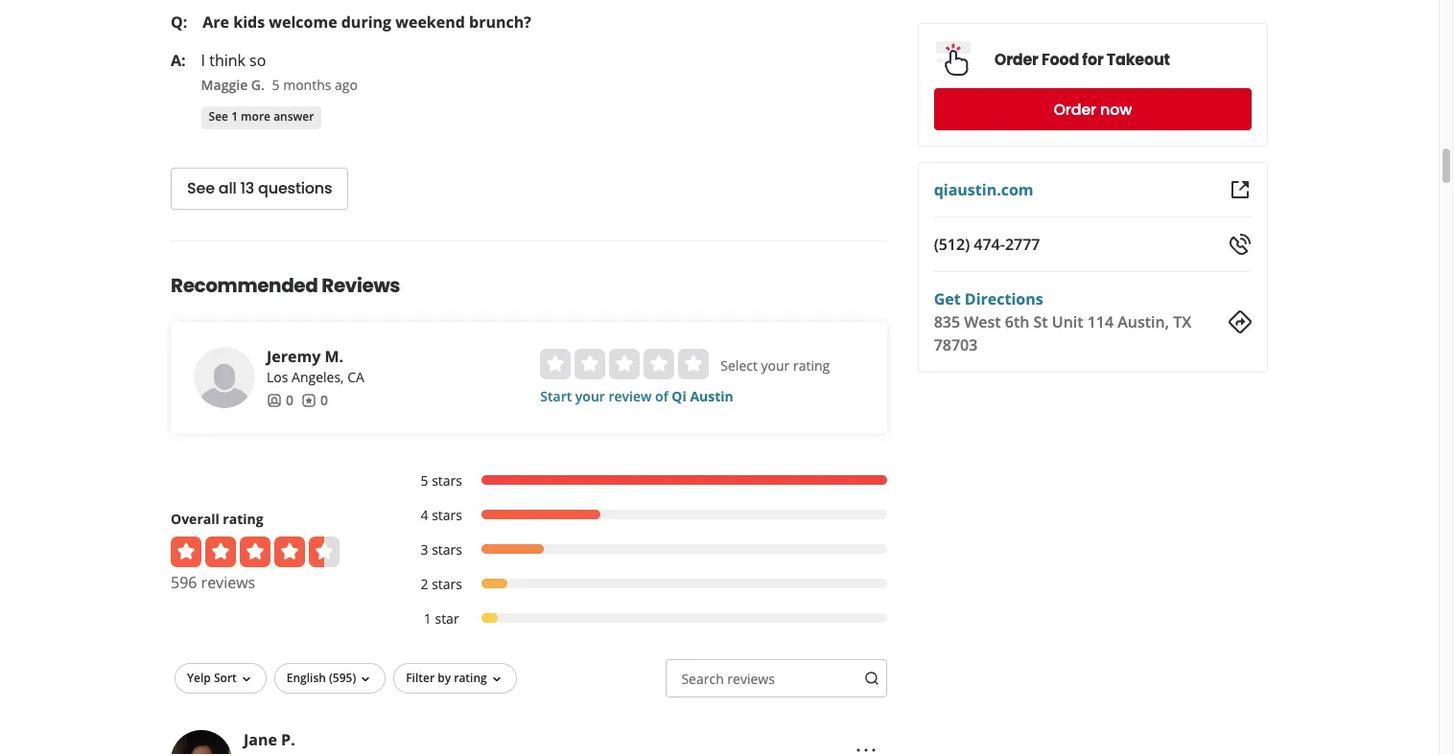 Task type: vqa. For each thing, say whether or not it's contained in the screenshot.
Jane P.
yes



Task type: describe. For each thing, give the bounding box(es) containing it.
4
[[421, 506, 428, 524]]

5 inside the filter reviews by 5 stars rating element
[[421, 472, 428, 490]]

(595)
[[329, 670, 356, 687]]

select your rating
[[721, 357, 830, 375]]

order for order now
[[1054, 98, 1096, 120]]

overall
[[171, 510, 219, 528]]

get directions 835 west 6th st unit 114 austin, tx 78703
[[934, 289, 1191, 356]]

2 stars
[[421, 575, 462, 594]]

recommended
[[171, 272, 318, 299]]

reviews for search reviews
[[727, 670, 775, 688]]

are kids welcome during weekend brunch?
[[203, 11, 531, 32]]

596
[[171, 572, 197, 594]]

5 inside i think so maggie g. 5 months ago
[[272, 76, 280, 94]]

get directions link
[[934, 289, 1043, 310]]

st
[[1033, 312, 1048, 333]]

welcome
[[269, 11, 337, 32]]

1 star
[[424, 610, 459, 628]]

brunch?
[[469, 11, 531, 32]]

filter by rating button
[[393, 664, 517, 694]]

qiaustin.com link
[[934, 179, 1033, 200]]

all
[[218, 178, 236, 200]]

2777
[[1005, 234, 1040, 255]]

q:
[[171, 11, 187, 32]]

6th
[[1005, 312, 1029, 333]]

start your review of qi austin
[[540, 387, 733, 406]]

qi
[[672, 387, 686, 406]]

jane
[[244, 730, 277, 751]]

english (595) button
[[274, 664, 386, 694]]

3
[[421, 541, 428, 559]]

for
[[1082, 48, 1103, 70]]

see 1 more answer link
[[201, 106, 322, 129]]

answer
[[273, 109, 314, 125]]

reviews element
[[301, 391, 328, 410]]

your for start
[[575, 387, 605, 406]]

i
[[201, 50, 205, 71]]

24 phone v2 image
[[1229, 233, 1252, 256]]

are
[[203, 11, 229, 32]]

west
[[964, 312, 1001, 333]]

stars for 3 stars
[[432, 541, 462, 559]]

16 review v2 image
[[301, 393, 316, 408]]

78703
[[934, 335, 978, 356]]

16 chevron down v2 image for sort
[[239, 672, 254, 687]]

food
[[1041, 48, 1079, 70]]

1 inside recommended reviews element
[[424, 610, 431, 628]]

ago
[[335, 76, 358, 94]]

weekend
[[395, 11, 465, 32]]

16 chevron down v2 image for (595)
[[358, 672, 373, 687]]

by
[[438, 670, 451, 687]]

takeout
[[1106, 48, 1170, 70]]

directions
[[965, 289, 1043, 310]]

kids
[[233, 11, 265, 32]]

24 directions v2 image
[[1229, 311, 1252, 334]]

jeremy m. los angeles, ca
[[267, 346, 364, 386]]

start
[[540, 387, 572, 406]]

angeles,
[[292, 368, 344, 386]]

0 for "friends" element
[[286, 391, 293, 409]]

tx
[[1173, 312, 1191, 333]]

of
[[655, 387, 668, 406]]

so
[[249, 50, 266, 71]]

friends element
[[267, 391, 293, 410]]

13
[[240, 178, 254, 200]]

order for order food for takeout
[[994, 48, 1038, 70]]

order food for takeout
[[994, 48, 1170, 70]]

jane p. link
[[244, 730, 295, 751]]

see 1 more answer
[[209, 109, 314, 125]]

835
[[934, 312, 960, 333]]

474-
[[974, 234, 1005, 255]]

yelp sort button
[[175, 664, 266, 694]]

search
[[681, 670, 724, 688]]

1 inside ask the community element
[[231, 109, 238, 125]]

select
[[721, 357, 758, 375]]

4 stars
[[421, 506, 462, 524]]

filter reviews by 4 stars rating element
[[401, 506, 887, 525]]

search image
[[864, 671, 879, 687]]



Task type: locate. For each thing, give the bounding box(es) containing it.
get
[[934, 289, 961, 310]]

stars
[[432, 472, 462, 490], [432, 506, 462, 524], [432, 541, 462, 559], [432, 575, 462, 594]]

0 horizontal spatial 16 chevron down v2 image
[[239, 672, 254, 687]]

0 inside reviews element
[[320, 391, 328, 409]]

0 horizontal spatial order
[[994, 48, 1038, 70]]

0
[[286, 391, 293, 409], [320, 391, 328, 409]]

16 chevron down v2 image inside yelp sort dropdown button
[[239, 672, 254, 687]]

ask the community element
[[155, 0, 902, 210]]

order now
[[1054, 98, 1132, 120]]

3 stars from the top
[[432, 541, 462, 559]]

rating for select your rating
[[793, 357, 830, 375]]

(512) 474-2777
[[934, 234, 1040, 255]]

see down maggie
[[209, 109, 228, 125]]

5 up 4 at the bottom
[[421, 472, 428, 490]]

austin
[[690, 387, 733, 406]]

rating right select
[[793, 357, 830, 375]]

5
[[272, 76, 280, 94], [421, 472, 428, 490]]

reviews
[[201, 572, 255, 594], [727, 670, 775, 688]]

see all 13 questions
[[187, 178, 332, 200]]

search reviews
[[681, 670, 775, 688]]

unit
[[1052, 312, 1083, 333]]

3 stars
[[421, 541, 462, 559]]

stars right 4 at the bottom
[[432, 506, 462, 524]]

114
[[1087, 312, 1114, 333]]

1
[[231, 109, 238, 125], [424, 610, 431, 628]]

your right start
[[575, 387, 605, 406]]

order left the food
[[994, 48, 1038, 70]]

1 stars from the top
[[432, 472, 462, 490]]

16 chevron down v2 image right sort
[[239, 672, 254, 687]]

1 16 chevron down v2 image from the left
[[239, 672, 254, 687]]

rating up 4.5 star rating image at the left of page
[[223, 510, 263, 528]]

1 0 from the left
[[286, 391, 293, 409]]

0 vertical spatial order
[[994, 48, 1038, 70]]

5 stars
[[421, 472, 462, 490]]

  text field inside recommended reviews element
[[666, 660, 887, 698]]

0 vertical spatial 5
[[272, 76, 280, 94]]

ca
[[347, 368, 364, 386]]

english
[[287, 670, 326, 687]]

1 horizontal spatial your
[[761, 357, 790, 375]]

1 vertical spatial see
[[187, 178, 215, 200]]

see for see 1 more answer
[[209, 109, 228, 125]]

596 reviews
[[171, 572, 255, 594]]

star
[[435, 610, 459, 628]]

p.
[[281, 730, 295, 751]]

0 horizontal spatial reviews
[[201, 572, 255, 594]]

english (595)
[[287, 670, 356, 687]]

see
[[209, 109, 228, 125], [187, 178, 215, 200]]

2 vertical spatial rating
[[454, 670, 487, 687]]

2 stars from the top
[[432, 506, 462, 524]]

rating for filter by rating
[[454, 670, 487, 687]]

stars for 5 stars
[[432, 472, 462, 490]]

overall rating
[[171, 510, 263, 528]]

reviews right search
[[727, 670, 775, 688]]

g.
[[251, 76, 265, 94]]

i think so maggie g. 5 months ago
[[201, 50, 358, 94]]

16 chevron down v2 image right the "(595)"
[[358, 672, 373, 687]]

more
[[241, 109, 270, 125]]

your right select
[[761, 357, 790, 375]]

1 horizontal spatial 16 chevron down v2 image
[[358, 672, 373, 687]]

(512)
[[934, 234, 970, 255]]

jeremy
[[267, 346, 321, 367]]

rating element
[[540, 349, 709, 380]]

a:
[[171, 50, 186, 71]]

0 horizontal spatial 1
[[231, 109, 238, 125]]

recommended reviews
[[171, 272, 400, 299]]

austin,
[[1118, 312, 1169, 333]]

rating inside filter by rating dropdown button
[[454, 670, 487, 687]]

0 horizontal spatial 5
[[272, 76, 280, 94]]

recommended reviews element
[[109, 241, 948, 755]]

los
[[267, 368, 288, 386]]

filter reviews by 2 stars rating element
[[401, 575, 887, 594]]

0 for reviews element
[[320, 391, 328, 409]]

16 chevron down v2 image
[[239, 672, 254, 687], [358, 672, 373, 687]]

questions
[[258, 178, 332, 200]]

now
[[1100, 98, 1132, 120]]

see for see all 13 questions
[[187, 178, 215, 200]]

0 horizontal spatial 0
[[286, 391, 293, 409]]

review
[[608, 387, 652, 406]]

0 horizontal spatial your
[[575, 387, 605, 406]]

reviews down 4.5 star rating image at the left of page
[[201, 572, 255, 594]]

filter
[[406, 670, 435, 687]]

1 vertical spatial 5
[[421, 472, 428, 490]]

0 vertical spatial 1
[[231, 109, 238, 125]]

0 horizontal spatial rating
[[223, 510, 263, 528]]

1 horizontal spatial 0
[[320, 391, 328, 409]]

2 horizontal spatial rating
[[793, 357, 830, 375]]

None radio
[[540, 349, 571, 380], [609, 349, 640, 380], [540, 349, 571, 380], [609, 349, 640, 380]]

during
[[341, 11, 391, 32]]

filter reviews by 1 star rating element
[[401, 610, 887, 629]]

stars for 2 stars
[[432, 575, 462, 594]]

0 vertical spatial reviews
[[201, 572, 255, 594]]

filter by rating
[[406, 670, 487, 687]]

2 0 from the left
[[320, 391, 328, 409]]

jane p.
[[244, 730, 295, 751]]

0 inside "friends" element
[[286, 391, 293, 409]]

0 right 16 friends v2 icon
[[286, 391, 293, 409]]

24 external link v2 image
[[1229, 178, 1252, 201]]

see left all
[[187, 178, 215, 200]]

order left "now"
[[1054, 98, 1096, 120]]

4.5 star rating image
[[171, 537, 340, 568]]

photo of jeremy m. image
[[194, 347, 255, 408]]

1 left star
[[424, 610, 431, 628]]

sort
[[214, 670, 237, 687]]

yelp sort
[[187, 670, 237, 687]]

menu image
[[854, 739, 877, 755]]

reviews
[[322, 272, 400, 299]]

0 vertical spatial your
[[761, 357, 790, 375]]

stars inside "element"
[[432, 506, 462, 524]]

rating left 16 chevron down v2 icon
[[454, 670, 487, 687]]

4 stars from the top
[[432, 575, 462, 594]]

see all 13 questions link
[[171, 168, 348, 210]]

0 right 16 review v2 icon
[[320, 391, 328, 409]]

(no rating) image
[[540, 349, 709, 380]]

months
[[283, 76, 331, 94]]

think
[[209, 50, 245, 71]]

1 vertical spatial rating
[[223, 510, 263, 528]]

maggie
[[201, 76, 248, 94]]

16 friends v2 image
[[267, 393, 282, 408]]

filter reviews by 3 stars rating element
[[401, 541, 887, 560]]

1 vertical spatial 1
[[424, 610, 431, 628]]

  text field
[[666, 660, 887, 698]]

2 16 chevron down v2 image from the left
[[358, 672, 373, 687]]

stars up '4 stars'
[[432, 472, 462, 490]]

16 chevron down v2 image inside "english (595)" popup button
[[358, 672, 373, 687]]

filter reviews by 5 stars rating element
[[401, 472, 887, 491]]

16 chevron down v2 image
[[489, 672, 504, 687]]

2
[[421, 575, 428, 594]]

rating
[[793, 357, 830, 375], [223, 510, 263, 528], [454, 670, 487, 687]]

1 horizontal spatial order
[[1054, 98, 1096, 120]]

stars right 3
[[432, 541, 462, 559]]

None radio
[[575, 349, 605, 380], [644, 349, 675, 380], [678, 349, 709, 380], [575, 349, 605, 380], [644, 349, 675, 380], [678, 349, 709, 380]]

1 vertical spatial your
[[575, 387, 605, 406]]

order now link
[[934, 88, 1252, 130]]

1 left the more
[[231, 109, 238, 125]]

order
[[994, 48, 1038, 70], [1054, 98, 1096, 120]]

1 vertical spatial reviews
[[727, 670, 775, 688]]

1 horizontal spatial reviews
[[727, 670, 775, 688]]

stars right 2
[[432, 575, 462, 594]]

1 horizontal spatial 5
[[421, 472, 428, 490]]

0 vertical spatial rating
[[793, 357, 830, 375]]

your for select
[[761, 357, 790, 375]]

yelp
[[187, 670, 211, 687]]

1 horizontal spatial rating
[[454, 670, 487, 687]]

5 right g.
[[272, 76, 280, 94]]

stars for 4 stars
[[432, 506, 462, 524]]

1 vertical spatial order
[[1054, 98, 1096, 120]]

your
[[761, 357, 790, 375], [575, 387, 605, 406]]

1 horizontal spatial 1
[[424, 610, 431, 628]]

jeremy m. link
[[267, 346, 343, 367]]

reviews for 596 reviews
[[201, 572, 255, 594]]

qiaustin.com
[[934, 179, 1033, 200]]

m.
[[325, 346, 343, 367]]

0 vertical spatial see
[[209, 109, 228, 125]]



